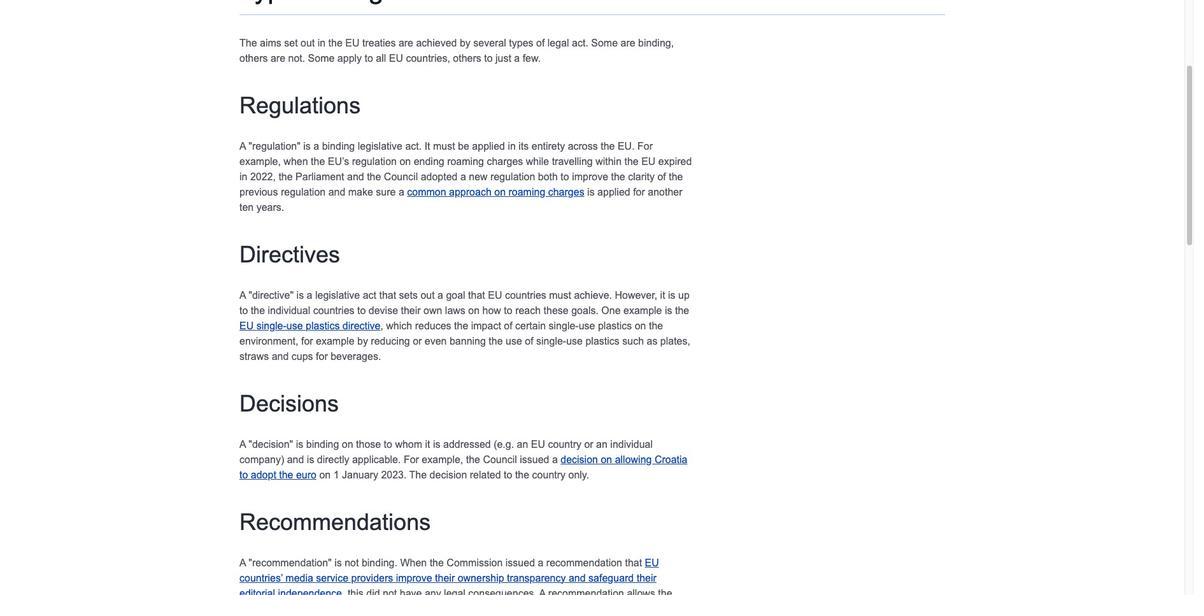 Task type: describe. For each thing, give the bounding box(es) containing it.
applied inside a "regulation" is a binding legislative act. it must be applied in its entirety across the eu. for example, when the eu's regulation on ending roaming charges while travelling within the eu expired in 2022, the parliament and the council adopted a new regulation both to improve the clarity of the previous regulation and make sure a
[[472, 141, 505, 152]]

the down up on the right of page
[[675, 305, 690, 316]]

improve inside a "regulation" is a binding legislative act. it must be applied in its entirety across the eu. for example, when the eu's regulation on ending roaming charges while travelling within the eu expired in 2022, the parliament and the council adopted a new regulation both to improve the clarity of the previous regulation and make sure a
[[572, 171, 609, 182]]

on 1 january 2023. the decision related to the country only.
[[317, 469, 590, 480]]

,
[[381, 320, 384, 331]]

addressed
[[443, 439, 491, 450]]

decision on allowing croatia to adopt the euro link
[[240, 454, 688, 480]]

directives
[[240, 241, 340, 268]]

how
[[483, 305, 501, 316]]

another
[[648, 187, 683, 197]]

1 horizontal spatial roaming
[[509, 187, 546, 197]]

years.
[[257, 202, 284, 213]]

must inside a "regulation" is a binding legislative act. it must be applied in its entirety across the eu. for example, when the eu's regulation on ending roaming charges while travelling within the eu expired in 2022, the parliament and the council adopted a new regulation both to improve the clarity of the previous regulation and make sure a
[[433, 141, 455, 152]]

"directive"
[[249, 290, 294, 301]]

1 an from the left
[[517, 439, 529, 450]]

service
[[316, 573, 349, 583]]

the down eu.
[[625, 156, 639, 167]]

even
[[425, 336, 447, 346]]

example, inside a "decision" is binding on those to whom it is addressed (e.g. an eu country or an individual company) and is directly applicable. for example, the council issued a
[[422, 454, 463, 465]]

to right related
[[504, 469, 513, 480]]

which
[[386, 320, 412, 331]]

0 horizontal spatial decision
[[430, 469, 467, 480]]

ten
[[240, 202, 254, 213]]

country inside a "decision" is binding on those to whom it is addressed (e.g. an eu country or an individual company) and is directly applicable. for example, the council issued a
[[548, 439, 582, 450]]

those
[[356, 439, 381, 450]]

0 horizontal spatial are
[[271, 53, 286, 64]]

that for commission
[[625, 557, 642, 568]]

related
[[470, 469, 501, 480]]

on right the approach
[[495, 187, 506, 197]]

applied inside is applied for another ten years.
[[598, 187, 631, 197]]

ownership
[[458, 573, 504, 583]]

allowing
[[615, 454, 652, 465]]

improve inside eu countries' media service providers improve their ownership transparency and safeguard their editorial independence
[[396, 573, 432, 583]]

the inside the aims set out in the eu treaties are achieved by several types of legal act. some are binding, others are not. some apply to all eu countries, others to just a few.
[[329, 38, 343, 48]]

1
[[334, 469, 339, 480]]

binding inside a "regulation" is a binding legislative act. it must be applied in its entirety across the eu. for example, when the eu's regulation on ending roaming charges while travelling within the eu expired in 2022, the parliament and the council adopted a new regulation both to improve the clarity of the previous regulation and make sure a
[[322, 141, 355, 152]]

0 horizontal spatial regulation
[[281, 187, 326, 197]]

the down laws
[[454, 320, 469, 331]]

the down impact
[[489, 336, 503, 346]]

act. inside the aims set out in the eu treaties are achieved by several types of legal act. some are binding, others are not. some apply to all eu countries, others to just a few.
[[572, 38, 589, 48]]

council inside a "regulation" is a binding legislative act. it must be applied in its entirety across the eu. for example, when the eu's regulation on ending roaming charges while travelling within the eu expired in 2022, the parliament and the council adopted a new regulation both to improve the clarity of the previous regulation and make sure a
[[384, 171, 418, 182]]

out inside the aims set out in the eu treaties are achieved by several types of legal act. some are binding, others are not. some apply to all eu countries, others to just a few.
[[301, 38, 315, 48]]

one
[[602, 305, 621, 316]]

while
[[526, 156, 549, 167]]

few.
[[523, 53, 541, 64]]

certain
[[516, 320, 546, 331]]

the up parliament
[[311, 156, 325, 167]]

0 horizontal spatial countries
[[313, 305, 355, 316]]

to inside decision on allowing croatia to adopt the euro
[[240, 469, 248, 480]]

that for sets
[[468, 290, 485, 301]]

single- inside the a "directive" is a legislative act that sets out a goal that eu countries must achieve. however, it is up to the individual countries to devise their own laws on how to reach these goals. one example is the eu single-use plastics directive
[[257, 320, 287, 331]]

as
[[647, 336, 658, 346]]

1 horizontal spatial countries
[[505, 290, 547, 301]]

directive
[[343, 320, 381, 331]]

across
[[568, 141, 598, 152]]

common
[[407, 187, 446, 197]]

plastics left such
[[586, 336, 620, 346]]

act
[[363, 290, 377, 301]]

adopt
[[251, 469, 276, 480]]

2 others from the left
[[453, 53, 482, 64]]

expired
[[659, 156, 692, 167]]

directly
[[317, 454, 350, 465]]

plates,
[[661, 336, 691, 346]]

2 horizontal spatial regulation
[[491, 171, 535, 182]]

just
[[496, 53, 512, 64]]

on inside decision on allowing croatia to adopt the euro
[[601, 454, 613, 465]]

and up make
[[347, 171, 364, 182]]

, which reduces the impact of certain single-use plastics on the environment, for example by reducing or even banning the use of single-use plastics such as plates, straws and cups for beverages.
[[240, 320, 691, 362]]

however,
[[615, 290, 658, 301]]

company)
[[240, 454, 284, 465]]

treaties
[[363, 38, 396, 48]]

reduces
[[415, 320, 452, 331]]

eu countries' media service providers improve their ownership transparency and safeguard their editorial independence
[[240, 557, 659, 595]]

goals.
[[572, 305, 599, 316]]

is inside is applied for another ten years.
[[588, 187, 595, 197]]

eu's
[[328, 156, 349, 167]]

legislative inside a "regulation" is a binding legislative act. it must be applied in its entirety across the eu. for example, when the eu's regulation on ending roaming charges while travelling within the eu expired in 2022, the parliament and the council adopted a new regulation both to improve the clarity of the previous regulation and make sure a
[[358, 141, 403, 152]]

individual inside a "decision" is binding on those to whom it is addressed (e.g. an eu country or an individual company) and is directly applicable. for example, the council issued a
[[611, 439, 653, 450]]

whom
[[395, 439, 423, 450]]

decision on allowing croatia to adopt the euro
[[240, 454, 688, 480]]

the inside decision on allowing croatia to adopt the euro
[[279, 469, 293, 480]]

and inside a "decision" is binding on those to whom it is addressed (e.g. an eu country or an individual company) and is directly applicable. for example, the council issued a
[[287, 454, 304, 465]]

example inside the a "directive" is a legislative act that sets out a goal that eu countries must achieve. however, it is up to the individual countries to devise their own laws on how to reach these goals. one example is the eu single-use plastics directive
[[624, 305, 662, 316]]

common approach on roaming charges link
[[407, 187, 585, 197]]

achieved
[[416, 38, 457, 48]]

1 horizontal spatial charges
[[548, 187, 585, 197]]

euro
[[296, 469, 317, 480]]

1 vertical spatial issued
[[506, 557, 535, 568]]

binding.
[[362, 557, 398, 568]]

all
[[376, 53, 386, 64]]

the up sure
[[367, 171, 381, 182]]

1 others from the left
[[240, 53, 268, 64]]

safeguard
[[589, 573, 634, 583]]

(e.g.
[[494, 439, 514, 450]]

2022,
[[250, 171, 276, 182]]

january
[[342, 469, 378, 480]]

1 vertical spatial some
[[308, 53, 335, 64]]

entirety
[[532, 141, 565, 152]]

must inside the a "directive" is a legislative act that sets out a goal that eu countries must achieve. however, it is up to the individual countries to devise their own laws on how to reach these goals. one example is the eu single-use plastics directive
[[549, 290, 572, 301]]

example inside , which reduces the impact of certain single-use plastics on the environment, for example by reducing or even banning the use of single-use plastics such as plates, straws and cups for beverages.
[[316, 336, 355, 346]]

0 horizontal spatial for
[[301, 336, 313, 346]]

the down expired
[[669, 171, 683, 182]]

recommendations
[[240, 509, 431, 535]]

binding,
[[639, 38, 674, 48]]

is left up on the right of page
[[668, 290, 676, 301]]

on inside the a "directive" is a legislative act that sets out a goal that eu countries must achieve. however, it is up to the individual countries to devise their own laws on how to reach these goals. one example is the eu single-use plastics directive
[[469, 305, 480, 316]]

example, inside a "regulation" is a binding legislative act. it must be applied in its entirety across the eu. for example, when the eu's regulation on ending roaming charges while travelling within the eu expired in 2022, the parliament and the council adopted a new regulation both to improve the clarity of the previous regulation and make sure a
[[240, 156, 281, 167]]

is up plates,
[[665, 305, 673, 316]]

travelling
[[552, 156, 593, 167]]

decisions
[[240, 390, 339, 417]]

environment,
[[240, 336, 299, 346]]

a inside a "decision" is binding on those to whom it is addressed (e.g. an eu country or an individual company) and is directly applicable. for example, the council issued a
[[552, 454, 558, 465]]

straws
[[240, 351, 269, 362]]

a "decision" is binding on those to whom it is addressed (e.g. an eu country or an individual company) and is directly applicable. for example, the council issued a
[[240, 439, 653, 465]]

the right when
[[430, 557, 444, 568]]

on inside a "regulation" is a binding legislative act. it must be applied in its entirety across the eu. for example, when the eu's regulation on ending roaming charges while travelling within the eu expired in 2022, the parliament and the council adopted a new regulation both to improve the clarity of the previous regulation and make sure a
[[400, 156, 411, 167]]

decision inside decision on allowing croatia to adopt the euro
[[561, 454, 598, 465]]

not.
[[288, 53, 305, 64]]

or inside , which reduces the impact of certain single-use plastics on the environment, for example by reducing or even banning the use of single-use plastics such as plates, straws and cups for beverages.
[[413, 336, 422, 346]]

0 vertical spatial some
[[592, 38, 618, 48]]

is right the "decision"
[[296, 439, 304, 450]]

recommendation
[[547, 557, 623, 568]]

to right how
[[504, 305, 513, 316]]

parliament
[[296, 171, 344, 182]]

is right the whom
[[433, 439, 441, 450]]

1 horizontal spatial are
[[399, 38, 414, 48]]

the down ""directive""
[[251, 305, 265, 316]]

apply
[[338, 53, 362, 64]]

cups
[[292, 351, 313, 362]]

clarity
[[628, 171, 655, 182]]

own
[[424, 305, 443, 316]]

common approach on roaming charges
[[407, 187, 585, 197]]

beverages.
[[331, 351, 381, 362]]

0 horizontal spatial that
[[379, 290, 396, 301]]

when
[[400, 557, 427, 568]]

their inside the a "directive" is a legislative act that sets out a goal that eu countries must achieve. however, it is up to the individual countries to devise their own laws on how to reach these goals. one example is the eu single-use plastics directive
[[401, 305, 421, 316]]

previous
[[240, 187, 278, 197]]

goal
[[446, 290, 466, 301]]

up
[[679, 290, 690, 301]]

single- down certain
[[537, 336, 567, 346]]

1 vertical spatial in
[[508, 141, 516, 152]]

its
[[519, 141, 529, 152]]

make
[[348, 187, 373, 197]]

transparency
[[507, 573, 566, 583]]

eu inside eu countries' media service providers improve their ownership transparency and safeguard their editorial independence
[[645, 557, 659, 568]]

and inside eu countries' media service providers improve their ownership transparency and safeguard their editorial independence
[[569, 573, 586, 583]]

plastics inside the a "directive" is a legislative act that sets out a goal that eu countries must achieve. however, it is up to the individual countries to devise their own laws on how to reach these goals. one example is the eu single-use plastics directive
[[306, 320, 340, 331]]

the down when
[[279, 171, 293, 182]]

to up directive
[[357, 305, 366, 316]]

laws
[[445, 305, 466, 316]]

2 horizontal spatial their
[[637, 573, 657, 583]]

"recommendation"
[[249, 557, 332, 568]]



Task type: vqa. For each thing, say whether or not it's contained in the screenshot.
the middle the regulation
yes



Task type: locate. For each thing, give the bounding box(es) containing it.
0 horizontal spatial it
[[425, 439, 430, 450]]

types
[[509, 38, 534, 48]]

on
[[400, 156, 411, 167], [495, 187, 506, 197], [469, 305, 480, 316], [635, 320, 646, 331], [342, 439, 353, 450], [601, 454, 613, 465], [320, 469, 331, 480]]

1 vertical spatial council
[[483, 454, 517, 465]]

1 horizontal spatial some
[[592, 38, 618, 48]]

is up euro
[[307, 454, 314, 465]]

plastics up cups
[[306, 320, 340, 331]]

eu inside a "decision" is binding on those to whom it is addressed (e.g. an eu country or an individual company) and is directly applicable. for example, the council issued a
[[531, 439, 546, 450]]

1 vertical spatial decision
[[430, 469, 467, 480]]

these
[[544, 305, 569, 316]]

example down however,
[[624, 305, 662, 316]]

1 vertical spatial it
[[425, 439, 430, 450]]

the right related
[[515, 469, 530, 480]]

legislative
[[358, 141, 403, 152], [315, 290, 360, 301]]

legal
[[548, 38, 569, 48]]

0 vertical spatial by
[[460, 38, 471, 48]]

issued inside a "decision" is binding on those to whom it is addressed (e.g. an eu country or an individual company) and is directly applicable. for example, the council issued a
[[520, 454, 550, 465]]

1 horizontal spatial council
[[483, 454, 517, 465]]

0 vertical spatial regulation
[[352, 156, 397, 167]]

a "directive" is a legislative act that sets out a goal that eu countries must achieve. however, it is up to the individual countries to devise their own laws on how to reach these goals. one example is the eu single-use plastics directive
[[240, 290, 690, 331]]

"decision"
[[249, 439, 293, 450]]

a
[[514, 53, 520, 64], [314, 141, 319, 152], [461, 171, 466, 182], [399, 187, 405, 197], [307, 290, 313, 301], [438, 290, 443, 301], [552, 454, 558, 465], [538, 557, 544, 568]]

council inside a "decision" is binding on those to whom it is addressed (e.g. an eu country or an individual company) and is directly applicable. for example, the council issued a
[[483, 454, 517, 465]]

0 vertical spatial individual
[[268, 305, 310, 316]]

to left "just"
[[484, 53, 493, 64]]

0 vertical spatial out
[[301, 38, 315, 48]]

the left the aims
[[240, 38, 257, 48]]

1 horizontal spatial applied
[[598, 187, 631, 197]]

2 horizontal spatial are
[[621, 38, 636, 48]]

the right '2023.'
[[409, 469, 427, 480]]

2 an from the left
[[597, 439, 608, 450]]

1 vertical spatial act.
[[406, 141, 422, 152]]

1 vertical spatial by
[[357, 336, 368, 346]]

a inside the aims set out in the eu treaties are achieved by several types of legal act. some are binding, others are not. some apply to all eu countries, others to just a few.
[[514, 53, 520, 64]]

roaming inside a "regulation" is a binding legislative act. it must be applied in its entirety across the eu. for example, when the eu's regulation on ending roaming charges while travelling within the eu expired in 2022, the parliament and the council adopted a new regulation both to improve the clarity of the previous regulation and make sure a
[[447, 156, 484, 167]]

council down the (e.g.
[[483, 454, 517, 465]]

or up only.
[[585, 439, 594, 450]]

1 horizontal spatial by
[[460, 38, 471, 48]]

a "regulation" is a binding legislative act. it must be applied in its entirety across the eu. for example, when the eu's regulation on ending roaming charges while travelling within the eu expired in 2022, the parliament and the council adopted a new regulation both to improve the clarity of the previous regulation and make sure a
[[240, 141, 692, 197]]

1 a from the top
[[240, 141, 246, 152]]

in inside the aims set out in the eu treaties are achieved by several types of legal act. some are binding, others are not. some apply to all eu countries, others to just a few.
[[318, 38, 326, 48]]

be
[[458, 141, 470, 152]]

0 vertical spatial roaming
[[447, 156, 484, 167]]

it
[[425, 141, 430, 152]]

regulations
[[240, 92, 361, 119]]

their down sets
[[401, 305, 421, 316]]

independence
[[278, 588, 342, 595]]

in left the 2022,
[[240, 171, 248, 182]]

4 a from the top
[[240, 557, 246, 568]]

to inside a "decision" is binding on those to whom it is addressed (e.g. an eu country or an individual company) and is directly applicable. for example, the council issued a
[[384, 439, 393, 450]]

1 horizontal spatial must
[[549, 290, 572, 301]]

improve
[[572, 171, 609, 182], [396, 573, 432, 583]]

council up sure
[[384, 171, 418, 182]]

0 horizontal spatial individual
[[268, 305, 310, 316]]

a for decisions
[[240, 439, 246, 450]]

1 vertical spatial regulation
[[491, 171, 535, 182]]

example,
[[240, 156, 281, 167], [422, 454, 463, 465]]

0 horizontal spatial roaming
[[447, 156, 484, 167]]

some right not.
[[308, 53, 335, 64]]

a for regulations
[[240, 141, 246, 152]]

and down recommendation at bottom
[[569, 573, 586, 583]]

1 vertical spatial individual
[[611, 439, 653, 450]]

2 vertical spatial regulation
[[281, 187, 326, 197]]

1 horizontal spatial out
[[421, 290, 435, 301]]

by inside the aims set out in the eu treaties are achieved by several types of legal act. some are binding, others are not. some apply to all eu countries, others to just a few.
[[460, 38, 471, 48]]

a inside the a "directive" is a legislative act that sets out a goal that eu countries must achieve. however, it is up to the individual countries to devise their own laws on how to reach these goals. one example is the eu single-use plastics directive
[[240, 290, 246, 301]]

2023.
[[381, 469, 407, 480]]

on left how
[[469, 305, 480, 316]]

applied down within at the top of the page
[[598, 187, 631, 197]]

is right ""directive""
[[297, 290, 304, 301]]

croatia
[[655, 454, 688, 465]]

0 horizontal spatial for
[[404, 454, 419, 465]]

act.
[[572, 38, 589, 48], [406, 141, 422, 152]]

sure
[[376, 187, 396, 197]]

on inside , which reduces the impact of certain single-use plastics on the environment, for example by reducing or even banning the use of single-use plastics such as plates, straws and cups for beverages.
[[635, 320, 646, 331]]

adopted
[[421, 171, 458, 182]]

set
[[284, 38, 298, 48]]

by down directive
[[357, 336, 368, 346]]

single- up environment,
[[257, 320, 287, 331]]

or inside a "decision" is binding on those to whom it is addressed (e.g. an eu country or an individual company) and is directly applicable. for example, the council issued a
[[585, 439, 594, 450]]

by inside , which reduces the impact of certain single-use plastics on the environment, for example by reducing or even banning the use of single-use plastics such as plates, straws and cups for beverages.
[[357, 336, 368, 346]]

the left euro
[[279, 469, 293, 480]]

providers
[[351, 573, 393, 583]]

on inside a "decision" is binding on those to whom it is addressed (e.g. an eu country or an individual company) and is directly applicable. for example, the council issued a
[[342, 439, 353, 450]]

it left up on the right of page
[[661, 290, 666, 301]]

charges down both
[[548, 187, 585, 197]]

countries'
[[240, 573, 283, 583]]

0 horizontal spatial charges
[[487, 156, 523, 167]]

1 horizontal spatial their
[[435, 573, 455, 583]]

not
[[345, 557, 359, 568]]

0 horizontal spatial must
[[433, 141, 455, 152]]

and
[[347, 171, 364, 182], [329, 187, 346, 197], [272, 351, 289, 362], [287, 454, 304, 465], [569, 573, 586, 583]]

it inside a "decision" is binding on those to whom it is addressed (e.g. an eu country or an individual company) and is directly applicable. for example, the council issued a
[[425, 439, 430, 450]]

0 horizontal spatial some
[[308, 53, 335, 64]]

impact
[[471, 320, 501, 331]]

a up countries' at the left bottom of the page
[[240, 557, 246, 568]]

eu countries' media service providers improve their ownership transparency and safeguard their editorial independence link
[[240, 557, 659, 595]]

the up as
[[649, 320, 663, 331]]

is up when
[[304, 141, 311, 152]]

0 vertical spatial must
[[433, 141, 455, 152]]

1 vertical spatial applied
[[598, 187, 631, 197]]

binding up directly
[[306, 439, 339, 450]]

1 horizontal spatial example
[[624, 305, 662, 316]]

2 horizontal spatial in
[[508, 141, 516, 152]]

countries up eu single-use plastics directive link
[[313, 305, 355, 316]]

1 horizontal spatial act.
[[572, 38, 589, 48]]

the
[[240, 38, 257, 48], [409, 469, 427, 480]]

1 horizontal spatial that
[[468, 290, 485, 301]]

are up countries,
[[399, 38, 414, 48]]

legislative inside the a "directive" is a legislative act that sets out a goal that eu countries must achieve. however, it is up to the individual countries to devise their own laws on how to reach these goals. one example is the eu single-use plastics directive
[[315, 290, 360, 301]]

regulation up sure
[[352, 156, 397, 167]]

it right the whom
[[425, 439, 430, 450]]

it inside the a "directive" is a legislative act that sets out a goal that eu countries must achieve. however, it is up to the individual countries to devise their own laws on how to reach these goals. one example is the eu single-use plastics directive
[[661, 290, 666, 301]]

to left adopt
[[240, 469, 248, 480]]

on up such
[[635, 320, 646, 331]]

1 vertical spatial for
[[301, 336, 313, 346]]

and down environment,
[[272, 351, 289, 362]]

of right impact
[[504, 320, 513, 331]]

1 vertical spatial binding
[[306, 439, 339, 450]]

regulation up common approach on roaming charges
[[491, 171, 535, 182]]

2 vertical spatial in
[[240, 171, 248, 182]]

to
[[365, 53, 373, 64], [484, 53, 493, 64], [561, 171, 570, 182], [240, 305, 248, 316], [357, 305, 366, 316], [504, 305, 513, 316], [384, 439, 393, 450], [240, 469, 248, 480], [504, 469, 513, 480]]

decision
[[561, 454, 598, 465], [430, 469, 467, 480]]

0 horizontal spatial others
[[240, 53, 268, 64]]

in left its at the top
[[508, 141, 516, 152]]

that right goal
[[468, 290, 485, 301]]

eu single-use plastics directive link
[[240, 320, 381, 331]]

their down a "recommendation" is not binding. when the commission issued a recommendation that
[[435, 573, 455, 583]]

for inside is applied for another ten years.
[[633, 187, 645, 197]]

within
[[596, 156, 622, 167]]

eu
[[346, 38, 360, 48], [389, 53, 403, 64], [642, 156, 656, 167], [488, 290, 502, 301], [240, 320, 254, 331], [531, 439, 546, 450], [645, 557, 659, 568]]

out right set
[[301, 38, 315, 48]]

binding
[[322, 141, 355, 152], [306, 439, 339, 450]]

countries up reach
[[505, 290, 547, 301]]

act. inside a "regulation" is a binding legislative act. it must be applied in its entirety across the eu. for example, when the eu's regulation on ending roaming charges while travelling within the eu expired in 2022, the parliament and the council adopted a new regulation both to improve the clarity of the previous regulation and make sure a
[[406, 141, 422, 152]]

must right it
[[433, 141, 455, 152]]

act. right "legal"
[[572, 38, 589, 48]]

the inside a "decision" is binding on those to whom it is addressed (e.g. an eu country or an individual company) and is directly applicable. for example, the council issued a
[[466, 454, 480, 465]]

when
[[284, 156, 308, 167]]

a up company)
[[240, 439, 246, 450]]

eu.
[[618, 141, 635, 152]]

and inside , which reduces the impact of certain single-use plastics on the environment, for example by reducing or even banning the use of single-use plastics such as plates, straws and cups for beverages.
[[272, 351, 289, 362]]

1 vertical spatial the
[[409, 469, 427, 480]]

council
[[384, 171, 418, 182], [483, 454, 517, 465]]

legislative up sure
[[358, 141, 403, 152]]

individual down ""directive""
[[268, 305, 310, 316]]

0 vertical spatial countries
[[505, 290, 547, 301]]

the down within at the top of the page
[[611, 171, 626, 182]]

0 horizontal spatial the
[[240, 38, 257, 48]]

0 vertical spatial example,
[[240, 156, 281, 167]]

others down the aims
[[240, 53, 268, 64]]

decision up only.
[[561, 454, 598, 465]]

for right cups
[[316, 351, 328, 362]]

1 horizontal spatial for
[[316, 351, 328, 362]]

out inside the a "directive" is a legislative act that sets out a goal that eu countries must achieve. however, it is up to the individual countries to devise their own laws on how to reach these goals. one example is the eu single-use plastics directive
[[421, 290, 435, 301]]

2 horizontal spatial for
[[633, 187, 645, 197]]

1 vertical spatial country
[[532, 469, 566, 480]]

applied right be
[[472, 141, 505, 152]]

of inside a "regulation" is a binding legislative act. it must be applied in its entirety across the eu. for example, when the eu's regulation on ending roaming charges while travelling within the eu expired in 2022, the parliament and the council adopted a new regulation both to improve the clarity of the previous regulation and make sure a
[[658, 171, 666, 182]]

regulation down parliament
[[281, 187, 326, 197]]

individual
[[268, 305, 310, 316], [611, 439, 653, 450]]

0 horizontal spatial council
[[384, 171, 418, 182]]

2 vertical spatial for
[[316, 351, 328, 362]]

1 vertical spatial countries
[[313, 305, 355, 316]]

0 horizontal spatial improve
[[396, 573, 432, 583]]

single- down these
[[549, 320, 579, 331]]

0 vertical spatial decision
[[561, 454, 598, 465]]

use
[[287, 320, 303, 331], [579, 320, 595, 331], [506, 336, 522, 346], [567, 336, 583, 346]]

0 horizontal spatial by
[[357, 336, 368, 346]]

of down certain
[[525, 336, 534, 346]]

issued
[[520, 454, 550, 465], [506, 557, 535, 568]]

roaming down both
[[509, 187, 546, 197]]

the down addressed
[[466, 454, 480, 465]]

0 vertical spatial act.
[[572, 38, 589, 48]]

is applied for another ten years.
[[240, 187, 683, 213]]

2 a from the top
[[240, 290, 246, 301]]

improve down when
[[396, 573, 432, 583]]

for down the whom
[[404, 454, 419, 465]]

to left the all
[[365, 53, 373, 64]]

are down the aims
[[271, 53, 286, 64]]

is inside a "regulation" is a binding legislative act. it must be applied in its entirety across the eu. for example, when the eu's regulation on ending roaming charges while travelling within the eu expired in 2022, the parliament and the council adopted a new regulation both to improve the clarity of the previous regulation and make sure a
[[304, 141, 311, 152]]

example, up on 1 january 2023. the decision related to the country only.
[[422, 454, 463, 465]]

0 horizontal spatial in
[[240, 171, 248, 182]]

0 horizontal spatial out
[[301, 38, 315, 48]]

1 horizontal spatial it
[[661, 290, 666, 301]]

individual up 'allowing'
[[611, 439, 653, 450]]

"regulation"
[[249, 141, 301, 152]]

to up applicable.
[[384, 439, 393, 450]]

a "recommendation" is not binding. when the commission issued a recommendation that
[[240, 557, 645, 568]]

editorial
[[240, 588, 275, 595]]

applicable.
[[352, 454, 401, 465]]

decision down a "decision" is binding on those to whom it is addressed (e.g. an eu country or an individual company) and is directly applicable. for example, the council issued a
[[430, 469, 467, 480]]

0 horizontal spatial or
[[413, 336, 422, 346]]

reducing
[[371, 336, 410, 346]]

others
[[240, 53, 268, 64], [453, 53, 482, 64]]

1 horizontal spatial in
[[318, 38, 326, 48]]

1 vertical spatial example
[[316, 336, 355, 346]]

individual inside the a "directive" is a legislative act that sets out a goal that eu countries must achieve. however, it is up to the individual countries to devise their own laws on how to reach these goals. one example is the eu single-use plastics directive
[[268, 305, 310, 316]]

binding inside a "decision" is binding on those to whom it is addressed (e.g. an eu country or an individual company) and is directly applicable. for example, the council issued a
[[306, 439, 339, 450]]

or left even
[[413, 336, 422, 346]]

to inside a "regulation" is a binding legislative act. it must be applied in its entirety across the eu. for example, when the eu's regulation on ending roaming charges while travelling within the eu expired in 2022, the parliament and the council adopted a new regulation both to improve the clarity of the previous regulation and make sure a
[[561, 171, 570, 182]]

of inside the aims set out in the eu treaties are achieved by several types of legal act. some are binding, others are not. some apply to all eu countries, others to just a few.
[[537, 38, 545, 48]]

countries
[[505, 290, 547, 301], [313, 305, 355, 316]]

0 vertical spatial the
[[240, 38, 257, 48]]

0 vertical spatial issued
[[520, 454, 550, 465]]

and up euro
[[287, 454, 304, 465]]

reach
[[516, 305, 541, 316]]

in right set
[[318, 38, 326, 48]]

plastics down one
[[598, 320, 632, 331]]

1 vertical spatial charges
[[548, 187, 585, 197]]

0 vertical spatial it
[[661, 290, 666, 301]]

charges inside a "regulation" is a binding legislative act. it must be applied in its entirety across the eu. for example, when the eu's regulation on ending roaming charges while travelling within the eu expired in 2022, the parliament and the council adopted a new regulation both to improve the clarity of the previous regulation and make sure a
[[487, 156, 523, 167]]

use inside the a "directive" is a legislative act that sets out a goal that eu countries must achieve. however, it is up to the individual countries to devise their own laws on how to reach these goals. one example is the eu single-use plastics directive
[[287, 320, 303, 331]]

on left 'allowing'
[[601, 454, 613, 465]]

and down parliament
[[329, 187, 346, 197]]

eu inside a "regulation" is a binding legislative act. it must be applied in its entirety across the eu. for example, when the eu's regulation on ending roaming charges while travelling within the eu expired in 2022, the parliament and the council adopted a new regulation both to improve the clarity of the previous regulation and make sure a
[[642, 156, 656, 167]]

0 horizontal spatial act.
[[406, 141, 422, 152]]

0 vertical spatial charges
[[487, 156, 523, 167]]

ending
[[414, 156, 445, 167]]

0 horizontal spatial example
[[316, 336, 355, 346]]

media
[[286, 573, 313, 583]]

0 vertical spatial applied
[[472, 141, 505, 152]]

for
[[633, 187, 645, 197], [301, 336, 313, 346], [316, 351, 328, 362]]

0 vertical spatial for
[[633, 187, 645, 197]]

on left 1
[[320, 469, 331, 480]]

1 vertical spatial roaming
[[509, 187, 546, 197]]

a for recommendations
[[240, 557, 246, 568]]

some right "legal"
[[592, 38, 618, 48]]

are
[[399, 38, 414, 48], [621, 38, 636, 48], [271, 53, 286, 64]]

0 vertical spatial council
[[384, 171, 418, 182]]

a left "regulation"
[[240, 141, 246, 152]]

for down clarity
[[633, 187, 645, 197]]

1 horizontal spatial example,
[[422, 454, 463, 465]]

1 vertical spatial example,
[[422, 454, 463, 465]]

are left the binding,
[[621, 38, 636, 48]]

a inside a "decision" is binding on those to whom it is addressed (e.g. an eu country or an individual company) and is directly applicable. for example, the council issued a
[[240, 439, 246, 450]]

1 horizontal spatial regulation
[[352, 156, 397, 167]]

their
[[401, 305, 421, 316], [435, 573, 455, 583], [637, 573, 657, 583]]

example up beverages.
[[316, 336, 355, 346]]

act. left it
[[406, 141, 422, 152]]

legislative left act
[[315, 290, 360, 301]]

0 horizontal spatial their
[[401, 305, 421, 316]]

0 vertical spatial example
[[624, 305, 662, 316]]

1 vertical spatial legislative
[[315, 290, 360, 301]]

1 vertical spatial for
[[404, 454, 419, 465]]

0 vertical spatial for
[[638, 141, 653, 152]]

1 horizontal spatial for
[[638, 141, 653, 152]]

0 horizontal spatial an
[[517, 439, 529, 450]]

is left "not"
[[335, 557, 342, 568]]

1 horizontal spatial decision
[[561, 454, 598, 465]]

2 horizontal spatial that
[[625, 557, 642, 568]]

1 vertical spatial or
[[585, 439, 594, 450]]

by
[[460, 38, 471, 48], [357, 336, 368, 346]]

a inside a "regulation" is a binding legislative act. it must be applied in its entirety across the eu. for example, when the eu's regulation on ending roaming charges while travelling within the eu expired in 2022, the parliament and the council adopted a new regulation both to improve the clarity of the previous regulation and make sure a
[[240, 141, 246, 152]]

for inside a "decision" is binding on those to whom it is addressed (e.g. an eu country or an individual company) and is directly applicable. for example, the council issued a
[[404, 454, 419, 465]]

countries,
[[406, 53, 450, 64]]

the up within at the top of the page
[[601, 141, 615, 152]]

1 horizontal spatial or
[[585, 439, 594, 450]]

approach
[[449, 187, 492, 197]]

the inside the aims set out in the eu treaties are achieved by several types of legal act. some are binding, others are not. some apply to all eu countries, others to just a few.
[[240, 38, 257, 48]]

0 vertical spatial legislative
[[358, 141, 403, 152]]

for inside a "regulation" is a binding legislative act. it must be applied in its entirety across the eu. for example, when the eu's regulation on ending roaming charges while travelling within the eu expired in 2022, the parliament and the council adopted a new regulation both to improve the clarity of the previous regulation and make sure a
[[638, 141, 653, 152]]

to up environment,
[[240, 305, 248, 316]]

0 horizontal spatial applied
[[472, 141, 505, 152]]

only.
[[569, 469, 590, 480]]

such
[[623, 336, 644, 346]]

of up few.
[[537, 38, 545, 48]]

out up own
[[421, 290, 435, 301]]

1 horizontal spatial the
[[409, 469, 427, 480]]

3 a from the top
[[240, 439, 246, 450]]

on up directly
[[342, 439, 353, 450]]

0 vertical spatial country
[[548, 439, 582, 450]]

for down eu single-use plastics directive link
[[301, 336, 313, 346]]



